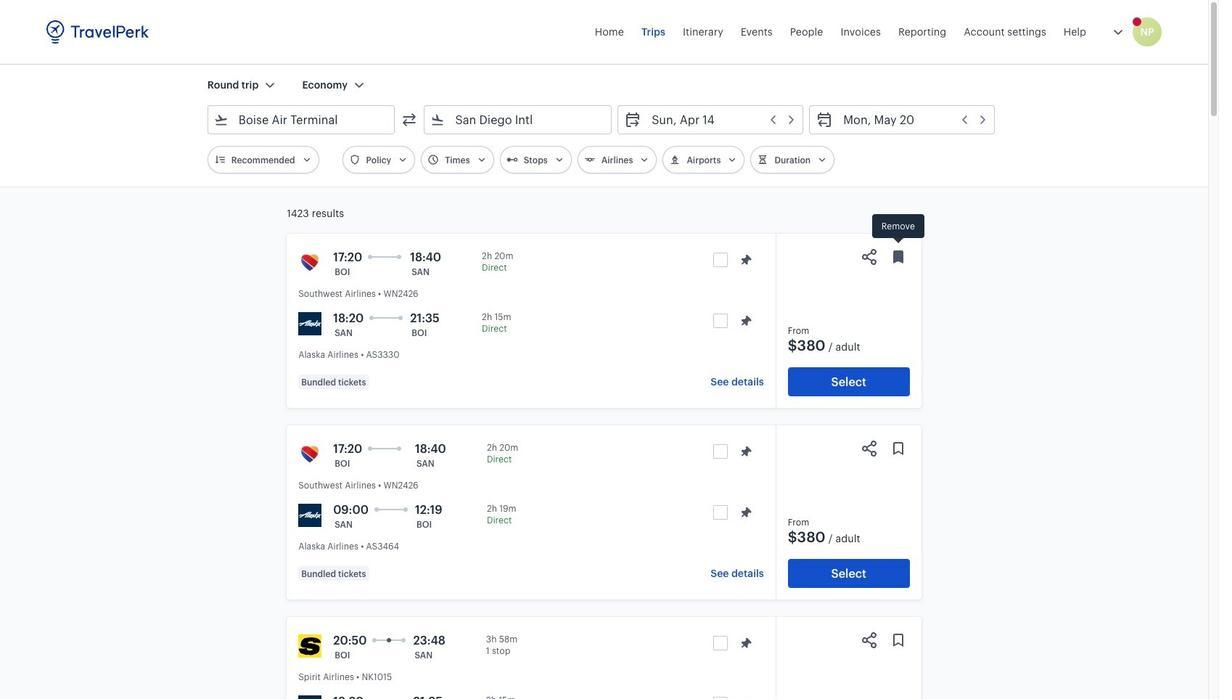 Task type: describe. For each thing, give the bounding box(es) containing it.
alaska airlines image for spirit airlines icon
[[299, 696, 322, 699]]

From search field
[[229, 108, 376, 131]]

spirit airlines image
[[299, 635, 322, 658]]

To search field
[[445, 108, 593, 131]]

Return field
[[834, 108, 989, 131]]

southwest airlines image
[[299, 251, 322, 274]]

Depart field
[[642, 108, 797, 131]]



Task type: locate. For each thing, give the bounding box(es) containing it.
0 vertical spatial alaska airlines image
[[299, 312, 322, 335]]

2 alaska airlines image from the top
[[299, 696, 322, 699]]

tooltip
[[873, 214, 925, 245]]

alaska airlines image down spirit airlines icon
[[299, 696, 322, 699]]

1 vertical spatial alaska airlines image
[[299, 696, 322, 699]]

alaska airlines image
[[299, 504, 322, 527]]

alaska airlines image down southwest airlines image
[[299, 312, 322, 335]]

alaska airlines image for southwest airlines image
[[299, 312, 322, 335]]

1 alaska airlines image from the top
[[299, 312, 322, 335]]

alaska airlines image
[[299, 312, 322, 335], [299, 696, 322, 699]]

southwest airlines image
[[299, 443, 322, 466]]



Task type: vqa. For each thing, say whether or not it's contained in the screenshot.
Move Forward To Switch To The Next Month. "icon"
no



